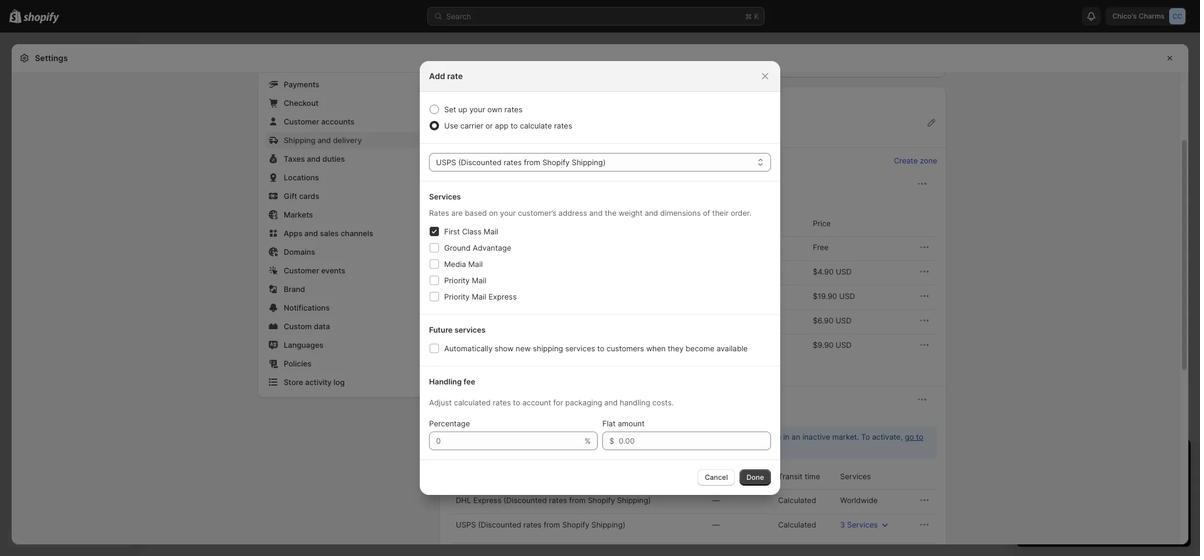 Task type: vqa. For each thing, say whether or not it's contained in the screenshot.


Task type: describe. For each thing, give the bounding box(es) containing it.
class
[[462, 227, 482, 236]]

0 vertical spatial your
[[470, 105, 486, 114]]

go
[[905, 432, 915, 442]]

policies
[[284, 359, 312, 368]]

settings
[[35, 53, 68, 63]]

location
[[486, 118, 516, 127]]

1 horizontal spatial from
[[544, 520, 561, 529]]

advantage
[[473, 243, 512, 253]]

activate,
[[873, 432, 903, 442]]

$9.90
[[813, 340, 834, 350]]

accounts
[[321, 117, 355, 126]]

usps inside 'settings' dialog
[[456, 520, 476, 529]]

to left 'customers'
[[598, 344, 605, 353]]

and down customer accounts
[[318, 136, 331, 145]]

origins
[[483, 97, 508, 106]]

usps (discounted rates from shopify shipping) inside 'settings' dialog
[[456, 520, 626, 529]]

standard for $6.90 usd
[[456, 316, 489, 325]]

shopify inside the add rate "dialog"
[[543, 158, 570, 167]]

2 vertical spatial (discounted
[[478, 520, 522, 529]]

store activity log
[[284, 378, 345, 387]]

an
[[792, 432, 801, 442]]

1 economy from the top
[[456, 243, 489, 252]]

packaging
[[566, 398, 603, 407]]

are inside the add rate "dialog"
[[452, 208, 463, 218]]

— for usps (discounted rates from shopify shipping)
[[713, 520, 720, 529]]

austria,
[[555, 411, 582, 421]]

countries/regions
[[706, 432, 768, 442]]

mail up advantage
[[484, 227, 499, 236]]

dimensions
[[661, 208, 701, 218]]

custom
[[284, 322, 312, 331]]

customer events link
[[265, 262, 419, 279]]

.
[[498, 444, 500, 453]]

3 to 4 business days
[[668, 340, 742, 350]]

mail for media mail
[[469, 259, 483, 269]]

mail for priority mail express
[[472, 292, 487, 301]]

$6.90 usd
[[813, 316, 852, 325]]

business
[[691, 340, 723, 350]]

when
[[647, 344, 666, 353]]

to left 4
[[675, 340, 682, 350]]

shipping for shipping and delivery
[[284, 136, 316, 145]]

shipping zones
[[449, 156, 505, 165]]

handling inside 'settings' dialog
[[713, 472, 744, 481]]

priority for priority mail express
[[445, 292, 470, 301]]

rate name button
[[456, 212, 509, 234]]

1 vertical spatial united
[[475, 411, 498, 421]]

apps and sales channels
[[284, 229, 373, 238]]

taxes
[[284, 154, 305, 163]]

set
[[445, 105, 456, 114]]

percentage
[[429, 419, 470, 428]]

1 vertical spatial shopify
[[588, 496, 615, 505]]

shipping and delivery link
[[265, 132, 419, 148]]

add rate dialog
[[0, 61, 1201, 495]]

customer events
[[284, 266, 346, 275]]

0 vertical spatial services
[[455, 325, 486, 335]]

checkout link
[[265, 95, 419, 111]]

economy for $19.90 usd
[[456, 291, 489, 301]]

1 in from the left
[[510, 432, 516, 442]]

usd for $4.90 usd
[[836, 267, 852, 276]]

delivery
[[333, 136, 362, 145]]

locations
[[284, 173, 319, 182]]

days
[[725, 340, 742, 350]]

adjust
[[429, 398, 452, 407]]

first
[[445, 227, 460, 236]]

events
[[321, 266, 346, 275]]

because
[[663, 432, 694, 442]]

of
[[703, 208, 711, 218]]

domains
[[284, 247, 315, 257]]

to
[[862, 432, 871, 442]]

zone
[[921, 156, 938, 165]]

0 horizontal spatial all
[[646, 411, 653, 421]]

go to markets
[[469, 432, 924, 453]]

calculated
[[454, 398, 491, 407]]

Flat amount text field
[[619, 432, 771, 450]]

3 services
[[841, 520, 878, 529]]

from inside the add rate "dialog"
[[524, 158, 541, 167]]

set up your own rates
[[445, 105, 523, 114]]

own
[[488, 105, 503, 114]]

united inside "shop location united states"
[[465, 130, 489, 139]]

transit
[[779, 472, 803, 481]]

amount
[[618, 419, 645, 428]]

priority for priority mail
[[445, 276, 470, 285]]

sales
[[320, 229, 339, 238]]

$19.90
[[813, 291, 838, 301]]

create
[[894, 156, 918, 165]]

available
[[717, 344, 748, 353]]

rate name
[[457, 219, 495, 228]]

$4.90
[[813, 267, 834, 276]]

shop location united states
[[465, 118, 516, 139]]

rate
[[457, 219, 474, 228]]

to inside go to markets
[[917, 432, 924, 442]]

mail for priority mail
[[472, 276, 487, 285]]

to right app on the left top of page
[[511, 121, 518, 130]]

1 horizontal spatial services
[[566, 344, 596, 353]]

k
[[755, 12, 760, 21]]

$9.90 usd
[[813, 340, 852, 350]]

2 in from the left
[[784, 432, 790, 442]]

able
[[599, 432, 615, 442]]

3 for 3 to 4 business days
[[668, 340, 673, 350]]

1 vertical spatial (discounted
[[504, 496, 547, 505]]

future
[[429, 325, 453, 335]]

shop
[[465, 118, 484, 127]]

customer's
[[518, 208, 557, 218]]

or
[[486, 121, 493, 130]]

create zone
[[894, 156, 938, 165]]

out
[[650, 432, 661, 442]]

customer accounts
[[284, 117, 355, 126]]

markets inside go to markets
[[469, 444, 498, 453]]

dhl
[[456, 496, 471, 505]]

fee inside the add rate "dialog"
[[464, 377, 476, 386]]

name
[[476, 219, 495, 228]]



Task type: locate. For each thing, give the bounding box(es) containing it.
add rate inside button
[[456, 367, 485, 375]]

0 horizontal spatial your
[[470, 105, 486, 114]]

3 for 3 services
[[841, 520, 846, 529]]

2 — from the top
[[713, 520, 720, 529]]

economy
[[456, 243, 489, 252], [456, 267, 489, 276], [456, 291, 489, 301]]

apps and sales channels link
[[265, 225, 419, 241]]

costs.
[[653, 398, 674, 407]]

0 vertical spatial rate
[[447, 71, 463, 81]]

cancel button
[[698, 470, 735, 486]]

1 vertical spatial usps (discounted rates from shopify shipping)
[[456, 520, 626, 529]]

0 vertical spatial shipping
[[449, 97, 481, 106]]

usps (discounted rates from shopify shipping) inside the add rate "dialog"
[[436, 158, 606, 167]]

shipping up taxes
[[284, 136, 316, 145]]

economy for $4.90 usd
[[456, 267, 489, 276]]

customer for customer accounts
[[284, 117, 319, 126]]

united down calculated
[[475, 411, 498, 421]]

states
[[491, 130, 514, 139]]

shipping)
[[572, 158, 606, 167], [617, 496, 651, 505], [592, 520, 626, 529]]

settings dialog
[[12, 0, 1189, 556]]

united down shop
[[465, 130, 489, 139]]

all right because
[[696, 432, 704, 442]]

show
[[624, 411, 644, 421]]

first class mail
[[445, 227, 499, 236]]

1 horizontal spatial are
[[770, 432, 782, 442]]

3 inside '3 services' button
[[841, 520, 846, 529]]

usps down dhl
[[456, 520, 476, 529]]

mail down ground advantage
[[469, 259, 483, 269]]

markets down gift cards
[[284, 210, 313, 219]]

done
[[747, 473, 765, 482]]

rates
[[429, 208, 450, 218]]

1 vertical spatial from
[[570, 496, 586, 505]]

markets down customers
[[469, 444, 498, 453]]

check
[[626, 432, 648, 442]]

log
[[334, 378, 345, 387]]

1 vertical spatial handling fee
[[713, 472, 758, 481]]

%
[[585, 436, 591, 446]]

services inside the add rate "dialog"
[[429, 192, 461, 201]]

1 vertical spatial standard
[[456, 340, 489, 350]]

status inside 'settings' dialog
[[449, 426, 938, 459]]

1 horizontal spatial handling fee
[[713, 472, 758, 481]]

0 vertical spatial express
[[489, 292, 517, 301]]

0 vertical spatial customer
[[284, 117, 319, 126]]

1 horizontal spatial rate
[[472, 367, 485, 375]]

2 economy from the top
[[456, 267, 489, 276]]

mail down priority mail at left
[[472, 292, 487, 301]]

usps (discounted rates from shopify shipping) down states
[[436, 158, 606, 167]]

all right show
[[646, 411, 653, 421]]

your
[[470, 105, 486, 114], [500, 208, 516, 218]]

2 calculated from the top
[[779, 520, 817, 529]]

express inside 'settings' dialog
[[474, 496, 502, 505]]

add rate inside "dialog"
[[429, 71, 463, 81]]

0 vertical spatial 3
[[668, 340, 673, 350]]

taxes and duties link
[[265, 151, 419, 167]]

3 down worldwide
[[841, 520, 846, 529]]

customer inside customer events link
[[284, 266, 319, 275]]

3 services button
[[834, 517, 898, 533]]

0 vertical spatial shipping)
[[572, 158, 606, 167]]

(discounted
[[459, 158, 502, 167], [504, 496, 547, 505], [478, 520, 522, 529]]

0 vertical spatial all
[[646, 411, 653, 421]]

shopify image
[[23, 12, 59, 24]]

usd for $9.90 usd
[[836, 340, 852, 350]]

0 vertical spatial are
[[452, 208, 463, 218]]

0 vertical spatial usps (discounted rates from shopify shipping)
[[436, 158, 606, 167]]

1 vertical spatial calculated
[[779, 520, 817, 529]]

and right taxes
[[307, 154, 321, 163]]

2 vertical spatial economy
[[456, 291, 489, 301]]

0 vertical spatial handling
[[429, 377, 462, 386]]

1 vertical spatial rate
[[472, 367, 485, 375]]

are inside status
[[770, 432, 782, 442]]

1 vertical spatial add rate
[[456, 367, 485, 375]]

usd right $9.90
[[836, 340, 852, 350]]

ground
[[445, 243, 471, 253]]

usd right $19.90
[[840, 291, 856, 301]]

and right apps
[[305, 229, 318, 238]]

taxes and duties
[[284, 154, 345, 163]]

emirates,
[[520, 411, 553, 421]]

customers in international won't be able to check out because all countries/regions are in an inactive market. to activate,
[[469, 432, 905, 442]]

rates
[[505, 105, 523, 114], [554, 121, 573, 130], [504, 158, 522, 167], [493, 398, 511, 407], [549, 496, 567, 505], [524, 520, 542, 529]]

services up rates
[[429, 192, 461, 201]]

domains link
[[265, 244, 419, 260]]

0 vertical spatial from
[[524, 158, 541, 167]]

1 vertical spatial shipping
[[284, 136, 316, 145]]

economy down class
[[456, 243, 489, 252]]

and left the
[[590, 208, 603, 218]]

on
[[489, 208, 498, 218]]

0 horizontal spatial rate
[[447, 71, 463, 81]]

standard down future services
[[456, 340, 489, 350]]

customer down checkout
[[284, 117, 319, 126]]

handling fee inside the add rate "dialog"
[[429, 377, 476, 386]]

2 vertical spatial services
[[848, 520, 878, 529]]

1 vertical spatial fee
[[747, 472, 758, 481]]

mail up priority mail express
[[472, 276, 487, 285]]

usps
[[436, 158, 456, 167], [456, 520, 476, 529]]

payments link
[[265, 76, 419, 93]]

services up automatically at the bottom
[[455, 325, 486, 335]]

media
[[445, 259, 466, 269]]

0 vertical spatial services
[[429, 192, 461, 201]]

1 vertical spatial all
[[696, 432, 704, 442]]

store
[[284, 378, 303, 387]]

usps down use
[[436, 158, 456, 167]]

services down worldwide
[[848, 520, 878, 529]]

1 vertical spatial express
[[474, 496, 502, 505]]

2 standard from the top
[[456, 340, 489, 350]]

and up australia...
[[605, 398, 618, 407]]

fee inside 'settings' dialog
[[747, 472, 758, 481]]

customer accounts link
[[265, 113, 419, 130]]

languages link
[[265, 337, 419, 353]]

rate down automatically at the bottom
[[472, 367, 485, 375]]

1 horizontal spatial all
[[696, 432, 704, 442]]

priority
[[445, 276, 470, 285], [445, 292, 470, 301]]

add up the set
[[429, 71, 445, 81]]

automatically
[[445, 344, 493, 353]]

0 vertical spatial add rate
[[429, 71, 463, 81]]

0 horizontal spatial handling fee
[[429, 377, 476, 386]]

2 horizontal spatial from
[[570, 496, 586, 505]]

1 vertical spatial —
[[713, 520, 720, 529]]

2 priority from the top
[[445, 292, 470, 301]]

automatically show new shipping services to customers when they become available
[[445, 344, 748, 353]]

brand
[[284, 285, 305, 294]]

policies link
[[265, 355, 419, 372]]

1 vertical spatial usps
[[456, 520, 476, 529]]

0 horizontal spatial 3
[[668, 340, 673, 350]]

rates are based on your customer's address and the weight and dimensions of their order.
[[429, 208, 752, 218]]

1 horizontal spatial 3
[[841, 520, 846, 529]]

services up worldwide
[[841, 472, 871, 481]]

1 horizontal spatial add
[[456, 367, 470, 375]]

calculated for usps (discounted rates from shopify shipping)
[[779, 520, 817, 529]]

handling fee
[[429, 377, 476, 386], [713, 472, 758, 481]]

1 vertical spatial markets
[[469, 444, 498, 453]]

status containing customers in
[[449, 426, 938, 459]]

priority down priority mail at left
[[445, 292, 470, 301]]

payments
[[284, 80, 320, 89]]

1 priority from the top
[[445, 276, 470, 285]]

in left an
[[784, 432, 790, 442]]

your right on
[[500, 208, 516, 218]]

1 vertical spatial priority
[[445, 292, 470, 301]]

1 customer from the top
[[284, 117, 319, 126]]

usd for $19.90 usd
[[840, 291, 856, 301]]

priority down media
[[445, 276, 470, 285]]

to right $
[[617, 432, 624, 442]]

0 vertical spatial markets
[[284, 210, 313, 219]]

0 vertical spatial —
[[713, 496, 720, 505]]

0 horizontal spatial add
[[429, 71, 445, 81]]

weight
[[619, 208, 643, 218]]

calculated
[[779, 496, 817, 505], [779, 520, 817, 529]]

all
[[646, 411, 653, 421], [696, 432, 704, 442]]

handling left done
[[713, 472, 744, 481]]

2 vertical spatial from
[[544, 520, 561, 529]]

fee right cancel
[[747, 472, 758, 481]]

3 economy from the top
[[456, 291, 489, 301]]

markets link
[[265, 207, 419, 223]]

1 calculated from the top
[[779, 496, 817, 505]]

0 horizontal spatial services
[[455, 325, 486, 335]]

1 vertical spatial shipping)
[[617, 496, 651, 505]]

1 vertical spatial handling
[[713, 472, 744, 481]]

are
[[452, 208, 463, 218], [770, 432, 782, 442]]

⌘ k
[[746, 12, 760, 21]]

2 vertical spatial shipping)
[[592, 520, 626, 529]]

free
[[813, 243, 829, 252]]

1 vertical spatial services
[[566, 344, 596, 353]]

market.
[[833, 432, 860, 442]]

2 vertical spatial shipping
[[449, 156, 481, 165]]

all inside status
[[696, 432, 704, 442]]

languages
[[284, 340, 324, 350]]

fee up calculated
[[464, 377, 476, 386]]

(discounted inside the add rate "dialog"
[[459, 158, 502, 167]]

usps inside the add rate "dialog"
[[436, 158, 456, 167]]

$
[[610, 436, 615, 446]]

usps (discounted rates from shopify shipping) down dhl express (discounted rates from shopify shipping)
[[456, 520, 626, 529]]

to up arab at the bottom left of the page
[[513, 398, 521, 407]]

add inside button
[[456, 367, 470, 375]]

1 vertical spatial customer
[[284, 266, 319, 275]]

1 horizontal spatial your
[[500, 208, 516, 218]]

0 vertical spatial usps
[[436, 158, 456, 167]]

order.
[[731, 208, 752, 218]]

add rate up the set
[[429, 71, 463, 81]]

transit time
[[779, 472, 821, 481]]

create zone button
[[888, 152, 945, 169]]

0 vertical spatial priority
[[445, 276, 470, 285]]

are up rate on the left top
[[452, 208, 463, 218]]

0 vertical spatial calculated
[[779, 496, 817, 505]]

handling inside the add rate "dialog"
[[429, 377, 462, 386]]

shipping for shipping zones
[[449, 156, 481, 165]]

2 vertical spatial shopify
[[563, 520, 590, 529]]

in
[[510, 432, 516, 442], [784, 432, 790, 442]]

and right weight
[[645, 208, 659, 218]]

standard
[[456, 316, 489, 325], [456, 340, 489, 350]]

handling fee down countries/regions
[[713, 472, 758, 481]]

0 horizontal spatial handling
[[429, 377, 462, 386]]

usd right $4.90
[[836, 267, 852, 276]]

1 vertical spatial economy
[[456, 267, 489, 276]]

0 horizontal spatial fee
[[464, 377, 476, 386]]

1 horizontal spatial fee
[[747, 472, 758, 481]]

express inside the add rate "dialog"
[[489, 292, 517, 301]]

1 vertical spatial are
[[770, 432, 782, 442]]

add inside "dialog"
[[429, 71, 445, 81]]

4
[[684, 340, 689, 350]]

shipping for shipping origins
[[449, 97, 481, 106]]

handling fee up adjust
[[429, 377, 476, 386]]

1 horizontal spatial markets
[[469, 444, 498, 453]]

1 horizontal spatial in
[[784, 432, 790, 442]]

to right go
[[917, 432, 924, 442]]

— for dhl express (discounted rates from shopify shipping)
[[713, 496, 720, 505]]

handling fee inside 'settings' dialog
[[713, 472, 758, 481]]

0 vertical spatial shopify
[[543, 158, 570, 167]]

are left an
[[770, 432, 782, 442]]

rate
[[447, 71, 463, 81], [472, 367, 485, 375]]

shipping
[[449, 97, 481, 106], [284, 136, 316, 145], [449, 156, 481, 165]]

usd right $6.90
[[836, 316, 852, 325]]

carrier
[[461, 121, 484, 130]]

1 vertical spatial 3
[[841, 520, 846, 529]]

calculated for dhl express (discounted rates from shopify shipping)
[[779, 496, 817, 505]]

handling up adjust
[[429, 377, 462, 386]]

calculate
[[520, 121, 552, 130]]

mail
[[484, 227, 499, 236], [469, 259, 483, 269], [472, 276, 487, 285], [472, 292, 487, 301]]

1 — from the top
[[713, 496, 720, 505]]

0 horizontal spatial markets
[[284, 210, 313, 219]]

shipping left zones
[[449, 156, 481, 165]]

dhl express (discounted rates from shopify shipping)
[[456, 496, 651, 505]]

customer for customer events
[[284, 266, 319, 275]]

cancel
[[705, 473, 728, 482]]

express down advantage
[[489, 292, 517, 301]]

data
[[314, 322, 330, 331]]

add rate down automatically at the bottom
[[456, 367, 485, 375]]

add down automatically at the bottom
[[456, 367, 470, 375]]

0 vertical spatial fee
[[464, 377, 476, 386]]

Percentage text field
[[429, 432, 583, 450]]

1 horizontal spatial handling
[[713, 472, 744, 481]]

express right dhl
[[474, 496, 502, 505]]

customer down domains
[[284, 266, 319, 275]]

show
[[495, 344, 514, 353]]

3 right when
[[668, 340, 673, 350]]

—
[[713, 496, 720, 505], [713, 520, 720, 529]]

1 vertical spatial add
[[456, 367, 470, 375]]

ground advantage
[[445, 243, 512, 253]]

inactive
[[803, 432, 831, 442]]

standard down priority mail express
[[456, 316, 489, 325]]

express
[[489, 292, 517, 301], [474, 496, 502, 505]]

add
[[429, 71, 445, 81], [456, 367, 470, 375]]

your up shop
[[470, 105, 486, 114]]

in down arab at the bottom left of the page
[[510, 432, 516, 442]]

adjust calculated rates to account for packaging and handling costs.
[[429, 398, 674, 407]]

shipping) inside the add rate "dialog"
[[572, 158, 606, 167]]

2 customer from the top
[[284, 266, 319, 275]]

0 horizontal spatial from
[[524, 158, 541, 167]]

1 vertical spatial your
[[500, 208, 516, 218]]

economy down ground advantage
[[456, 267, 489, 276]]

0 vertical spatial economy
[[456, 243, 489, 252]]

status
[[449, 426, 938, 459]]

services right shipping
[[566, 344, 596, 353]]

services inside '3 services' button
[[848, 520, 878, 529]]

usd for $6.90 usd
[[836, 316, 852, 325]]

rate up the set
[[447, 71, 463, 81]]

cards
[[299, 191, 319, 201]]

the
[[605, 208, 617, 218]]

shipping up shop
[[449, 97, 481, 106]]

$6.90
[[813, 316, 834, 325]]

0 vertical spatial united
[[465, 130, 489, 139]]

0 vertical spatial handling fee
[[429, 377, 476, 386]]

0 vertical spatial standard
[[456, 316, 489, 325]]

won't
[[567, 432, 586, 442]]

customer inside customer accounts link
[[284, 117, 319, 126]]

standard for $9.90 usd
[[456, 340, 489, 350]]

add rate button
[[449, 363, 492, 379]]

go to markets link
[[469, 432, 924, 453]]

0 horizontal spatial in
[[510, 432, 516, 442]]

0 vertical spatial (discounted
[[459, 158, 502, 167]]

1 vertical spatial services
[[841, 472, 871, 481]]

flat
[[603, 419, 616, 428]]

locations link
[[265, 169, 419, 186]]

rate inside button
[[472, 367, 485, 375]]

customers
[[469, 432, 508, 442]]

1 standard from the top
[[456, 316, 489, 325]]

0 vertical spatial add
[[429, 71, 445, 81]]

for
[[554, 398, 564, 407]]

economy down priority mail at left
[[456, 291, 489, 301]]

0 horizontal spatial are
[[452, 208, 463, 218]]

your trial just started element
[[1017, 470, 1192, 547]]

rate inside "dialog"
[[447, 71, 463, 81]]



